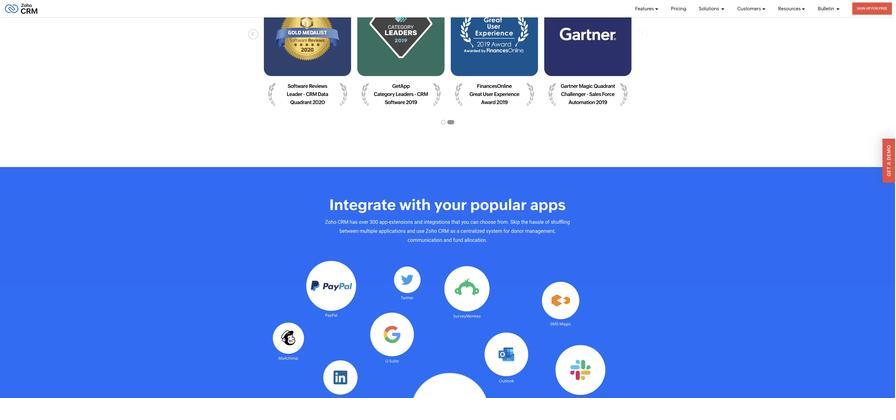 Task type: locate. For each thing, give the bounding box(es) containing it.
0 horizontal spatial -
[[303, 91, 305, 97]]

crm inside getapp category leaders - crm software 2019
[[417, 91, 428, 97]]

quadrant down leader at the left of the page
[[290, 99, 312, 105]]

free
[[880, 7, 888, 10]]

and up use
[[415, 219, 423, 225]]

1 horizontal spatial quadrant
[[594, 83, 615, 89]]

software inside the software reviews leader - crm data quadrant 2020
[[288, 83, 308, 89]]

financesonline great user experience award 2019
[[470, 83, 520, 105]]

2019 down experience
[[497, 99, 508, 105]]

experience
[[494, 91, 520, 97]]

1 vertical spatial quadrant
[[290, 99, 312, 105]]

1 - from the left
[[303, 91, 305, 97]]

0 vertical spatial quadrant
[[594, 83, 615, 89]]

tab panel containing financesonline great user experience award 2019
[[448, 0, 541, 109]]

2019
[[406, 99, 417, 105], [497, 99, 508, 105], [596, 99, 608, 105]]

fund
[[453, 237, 463, 243]]

apps
[[531, 196, 566, 214]]

3 - from the left
[[587, 91, 589, 97]]

2019 down sales on the right top
[[596, 99, 608, 105]]

0 horizontal spatial software
[[288, 83, 308, 89]]

crm left has on the left bottom of the page
[[338, 219, 349, 225]]

software up leader at the left of the page
[[288, 83, 308, 89]]

- for leaders
[[415, 91, 416, 97]]

- right leader at the left of the page
[[303, 91, 305, 97]]

2019 inside gartner magic quadrant challenger - sales force automation 2019
[[596, 99, 608, 105]]

integrate
[[330, 196, 396, 214]]

0 vertical spatial and
[[415, 219, 423, 225]]

1 horizontal spatial 2019
[[497, 99, 508, 105]]

4 tab panel from the left
[[541, 0, 635, 109]]

bulletin link
[[819, 0, 840, 17]]

pricing link
[[671, 0, 687, 17]]

and down as
[[444, 237, 452, 243]]

quadrant inside the software reviews leader - crm data quadrant 2020
[[290, 99, 312, 105]]

3 2019 from the left
[[596, 99, 608, 105]]

1 horizontal spatial zoho
[[426, 228, 437, 234]]

tab panel containing software reviews leader - crm data quadrant 2020
[[261, 0, 354, 109]]

and
[[415, 219, 423, 225], [407, 228, 416, 234], [444, 237, 452, 243]]

crm right leaders
[[417, 91, 428, 97]]

2 tab panel from the left
[[354, 0, 448, 109]]

quadrant
[[594, 83, 615, 89], [290, 99, 312, 105]]

software
[[288, 83, 308, 89], [385, 99, 405, 105]]

1 horizontal spatial software
[[385, 99, 405, 105]]

force
[[602, 91, 615, 97]]

choose
[[480, 219, 496, 225]]

crm down the reviews
[[306, 91, 317, 97]]

zoho down the integrations
[[426, 228, 437, 234]]

software down leaders
[[385, 99, 405, 105]]

integrations
[[424, 219, 450, 225]]

get a demo
[[887, 145, 892, 176]]

2 2019 from the left
[[497, 99, 508, 105]]

2019 inside financesonline great user experience award 2019
[[497, 99, 508, 105]]

0 vertical spatial software
[[288, 83, 308, 89]]

and left use
[[407, 228, 416, 234]]

2019 inside getapp category leaders - crm software 2019
[[406, 99, 417, 105]]

2 horizontal spatial -
[[587, 91, 589, 97]]

zoho
[[325, 219, 337, 225], [426, 228, 437, 234]]

between
[[340, 228, 359, 234]]

- inside getapp category leaders - crm software 2019
[[415, 91, 416, 97]]

tab list
[[261, 119, 635, 127]]

get a demo link
[[883, 139, 896, 183]]

challenger
[[561, 91, 586, 97]]

of
[[545, 219, 550, 225]]

gartner
[[561, 83, 578, 89]]

zoho left has on the left bottom of the page
[[325, 219, 337, 225]]

- for leader
[[303, 91, 305, 97]]

your
[[434, 196, 467, 214]]

that
[[452, 219, 460, 225]]

2019 down leaders
[[406, 99, 417, 105]]

the
[[522, 219, 529, 225]]

1 horizontal spatial -
[[415, 91, 416, 97]]

quadrant up force
[[594, 83, 615, 89]]

- inside gartner magic quadrant challenger - sales force automation 2019
[[587, 91, 589, 97]]

0 vertical spatial zoho
[[325, 219, 337, 225]]

sign
[[858, 7, 866, 10]]

1 2019 from the left
[[406, 99, 417, 105]]

2 horizontal spatial 2019
[[596, 99, 608, 105]]

1 vertical spatial software
[[385, 99, 405, 105]]

communication
[[408, 237, 443, 243]]

3 tab panel from the left
[[448, 0, 541, 109]]

integrate with your popular apps
[[330, 196, 566, 214]]

sales
[[590, 91, 601, 97]]

tab panel containing getapp category leaders - crm software 2019
[[354, 0, 448, 109]]

system
[[486, 228, 503, 234]]

features
[[636, 6, 654, 11]]

- inside the software reviews leader - crm data quadrant 2020
[[303, 91, 305, 97]]

getapp category leaders - crm software 2019
[[374, 83, 428, 105]]

crm
[[306, 91, 317, 97], [417, 91, 428, 97], [338, 219, 349, 225], [439, 228, 449, 234]]

- left sales on the right top
[[587, 91, 589, 97]]

sign up for free
[[858, 7, 888, 10]]

get
[[887, 166, 892, 176]]

category
[[374, 91, 395, 97]]

solutions
[[699, 6, 721, 11]]

- right leaders
[[415, 91, 416, 97]]

bulletin
[[819, 6, 836, 11]]

-
[[303, 91, 305, 97], [415, 91, 416, 97], [587, 91, 589, 97]]

1 tab panel from the left
[[261, 0, 354, 109]]

0 horizontal spatial quadrant
[[290, 99, 312, 105]]

software reviews leader - crm data quadrant 2020
[[287, 83, 328, 105]]

1 vertical spatial and
[[407, 228, 416, 234]]

magic
[[579, 83, 593, 89]]

1 vertical spatial zoho
[[426, 228, 437, 234]]

up
[[867, 7, 871, 10]]

tab panel
[[261, 0, 354, 109], [354, 0, 448, 109], [448, 0, 541, 109], [541, 0, 635, 109]]

0 horizontal spatial 2019
[[406, 99, 417, 105]]

2 - from the left
[[415, 91, 416, 97]]



Task type: vqa. For each thing, say whether or not it's contained in the screenshot.
bulletin link
yes



Task type: describe. For each thing, give the bounding box(es) containing it.
2020
[[313, 99, 325, 105]]

donor
[[511, 228, 524, 234]]

features link
[[636, 0, 659, 17]]

getapp
[[392, 83, 410, 89]]

solutions link
[[699, 0, 725, 17]]

you
[[462, 219, 470, 225]]

software inside getapp category leaders - crm software 2019
[[385, 99, 405, 105]]

app-
[[380, 219, 389, 225]]

shuffling
[[551, 219, 570, 225]]

centralized
[[461, 228, 485, 234]]

with
[[400, 196, 431, 214]]

300
[[370, 219, 378, 225]]

zoho crm has over 300 app-extensions and integrations that you can choose from. skip the hassle of shuffling between multiple applications and use zoho crm as a centralized system for donor management, communication and fund allocation.
[[325, 219, 570, 243]]

skip
[[511, 219, 520, 225]]

pricing
[[671, 6, 687, 11]]

0 horizontal spatial zoho
[[325, 219, 337, 225]]

data
[[318, 91, 328, 97]]

sign up for free link
[[853, 2, 893, 15]]

multiple
[[360, 228, 378, 234]]

resources link
[[779, 0, 806, 17]]

can
[[471, 219, 479, 225]]

reviews
[[309, 83, 327, 89]]

leader
[[287, 91, 302, 97]]

previous button
[[248, 29, 265, 39]]

applications
[[379, 228, 406, 234]]

for
[[504, 228, 510, 234]]

a
[[887, 162, 892, 165]]

next
[[638, 32, 647, 37]]

demo
[[887, 145, 892, 160]]

zoho crm logo image
[[5, 2, 38, 15]]

automation
[[569, 99, 595, 105]]

crm left as
[[439, 228, 449, 234]]

has
[[350, 219, 358, 225]]

tab panel containing gartner magic quadrant
[[541, 0, 635, 109]]

gartner magic quadrant challenger - sales force automation 2019
[[561, 83, 615, 105]]

previous
[[249, 32, 265, 37]]

hassle
[[530, 219, 544, 225]]

popular
[[471, 196, 527, 214]]

allocation.
[[465, 237, 488, 243]]

financesonline
[[477, 83, 512, 89]]

extensions
[[389, 219, 413, 225]]

a
[[457, 228, 460, 234]]

as
[[451, 228, 456, 234]]

award
[[481, 99, 496, 105]]

leaders
[[396, 91, 414, 97]]

management,
[[526, 228, 556, 234]]

resources
[[779, 6, 801, 11]]

use
[[417, 228, 425, 234]]

from.
[[498, 219, 510, 225]]

next button
[[637, 29, 647, 39]]

user
[[483, 91, 493, 97]]

customers
[[738, 6, 762, 11]]

crm inside the software reviews leader - crm data quadrant 2020
[[306, 91, 317, 97]]

great
[[470, 91, 482, 97]]

2 vertical spatial and
[[444, 237, 452, 243]]

for
[[872, 7, 879, 10]]

over
[[359, 219, 369, 225]]

quadrant inside gartner magic quadrant challenger - sales force automation 2019
[[594, 83, 615, 89]]



